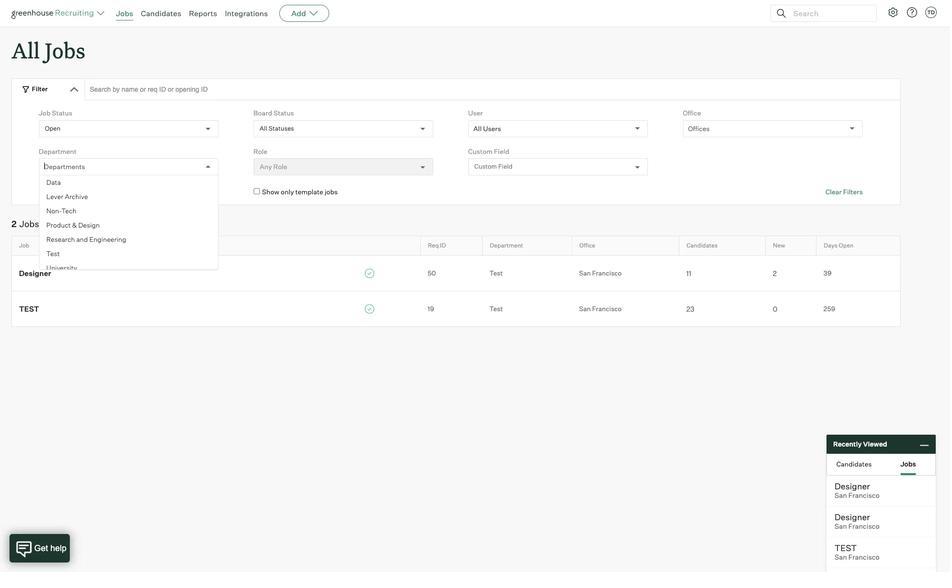 Task type: vqa. For each thing, say whether or not it's contained in the screenshot.
2 to the left
yes



Task type: describe. For each thing, give the bounding box(es) containing it.
job for job
[[19, 242, 29, 249]]

39
[[824, 269, 832, 277]]

all statuses
[[260, 125, 294, 132]]

san francisco for 11
[[580, 269, 622, 277]]

test for test san francisco
[[835, 543, 858, 553]]

integrations link
[[225, 9, 268, 18]]

status for board status
[[274, 109, 294, 117]]

board
[[254, 109, 272, 117]]

all users
[[474, 124, 502, 132]]

2 vertical spatial designer
[[835, 512, 871, 522]]

product & design option
[[39, 218, 218, 233]]

test san francisco
[[835, 543, 880, 562]]

lever archive option
[[39, 190, 218, 204]]

2 jobs
[[11, 219, 39, 229]]

clear filters link
[[826, 187, 864, 197]]

list box containing data
[[39, 176, 218, 275]]

test inside option
[[46, 250, 60, 258]]

days
[[824, 242, 838, 249]]

reports
[[189, 9, 217, 18]]

configure image
[[888, 7, 899, 18]]

viewed
[[864, 440, 888, 448]]

Show only jobs I'm following checkbox
[[39, 188, 45, 195]]

university
[[46, 264, 77, 272]]

only for template
[[281, 188, 294, 196]]

user
[[469, 109, 483, 117]]

research and engineering
[[46, 235, 126, 244]]

tab list containing candidates
[[828, 454, 936, 475]]

product
[[46, 221, 71, 229]]

0 link
[[766, 304, 817, 314]]

product & design
[[46, 221, 100, 229]]

candidates link
[[141, 9, 181, 18]]

req
[[428, 242, 439, 249]]

19
[[428, 305, 434, 313]]

design
[[78, 221, 100, 229]]

san francisco for 23
[[580, 305, 622, 313]]

following
[[106, 188, 134, 196]]

filters
[[844, 188, 864, 196]]

jobs link
[[116, 9, 133, 18]]

0 horizontal spatial department
[[39, 147, 77, 155]]

and
[[76, 235, 88, 244]]

non-
[[46, 207, 61, 215]]

23 link
[[680, 304, 766, 314]]

recently viewed
[[834, 440, 888, 448]]

td button
[[926, 7, 938, 18]]

test for designer
[[490, 269, 503, 277]]

departments
[[44, 163, 85, 171]]

1 vertical spatial designer
[[835, 481, 871, 492]]

2 designer san francisco from the top
[[835, 512, 880, 531]]

engineering
[[89, 235, 126, 244]]

non-tech option
[[39, 204, 218, 218]]

clear
[[826, 188, 842, 196]]

0 horizontal spatial office
[[580, 242, 596, 249]]

test option
[[39, 247, 218, 261]]

add button
[[280, 5, 330, 22]]

1 vertical spatial custom
[[475, 163, 497, 170]]



Task type: locate. For each thing, give the bounding box(es) containing it.
1 designer san francisco from the top
[[835, 481, 880, 500]]

designer down research
[[19, 269, 51, 278]]

show down data at the top left of the page
[[47, 188, 65, 196]]

2 vertical spatial candidates
[[837, 460, 872, 468]]

1 horizontal spatial open
[[840, 242, 854, 249]]

only
[[66, 188, 79, 196], [281, 188, 294, 196]]

test for test
[[490, 305, 503, 313]]

259
[[824, 305, 836, 313]]

11
[[687, 269, 692, 278]]

2 left product
[[11, 219, 17, 229]]

all jobs
[[11, 36, 85, 64]]

req id
[[428, 242, 446, 249]]

0 horizontal spatial all
[[11, 36, 40, 64]]

1 horizontal spatial office
[[683, 109, 702, 117]]

board status
[[254, 109, 294, 117]]

data
[[46, 178, 61, 186]]

template
[[296, 188, 323, 196]]

Show only template jobs checkbox
[[254, 188, 260, 195]]

2 for 2
[[773, 269, 777, 278]]

2
[[11, 219, 17, 229], [773, 269, 777, 278]]

None field
[[44, 159, 46, 175]]

open right days on the top of page
[[840, 242, 854, 249]]

2 for 2 jobs
[[11, 219, 17, 229]]

show only jobs i'm following
[[47, 188, 134, 196]]

all up 'filter'
[[11, 36, 40, 64]]

0 horizontal spatial candidates
[[141, 9, 181, 18]]

designer
[[19, 269, 51, 278], [835, 481, 871, 492], [835, 512, 871, 522]]

only right lever
[[66, 188, 79, 196]]

add
[[291, 9, 306, 18]]

research and engineering option
[[39, 233, 218, 247]]

all
[[11, 36, 40, 64], [474, 124, 482, 132], [260, 125, 267, 132]]

job for job status
[[39, 109, 51, 117]]

show right show only template jobs checkbox
[[262, 188, 280, 196]]

job down 'filter'
[[39, 109, 51, 117]]

integrations
[[225, 9, 268, 18]]

jobs left i'm
[[81, 188, 94, 196]]

tab list
[[828, 454, 936, 475]]

1 horizontal spatial test
[[835, 543, 858, 553]]

research
[[46, 235, 75, 244]]

test link
[[12, 304, 421, 314]]

data option
[[39, 176, 218, 190]]

0 vertical spatial custom field
[[469, 147, 510, 155]]

1 horizontal spatial candidates
[[687, 242, 718, 249]]

1 vertical spatial open
[[840, 242, 854, 249]]

offices
[[689, 124, 710, 132]]

san francisco
[[580, 269, 622, 277], [580, 305, 622, 313]]

designer san francisco up test san francisco
[[835, 512, 880, 531]]

university option
[[39, 261, 218, 275]]

2 jobs from the left
[[325, 188, 338, 196]]

1 vertical spatial candidates
[[687, 242, 718, 249]]

1 horizontal spatial only
[[281, 188, 294, 196]]

greenhouse recruiting image
[[11, 8, 97, 19]]

1 status from the left
[[52, 109, 72, 117]]

2 horizontal spatial all
[[474, 124, 482, 132]]

1 vertical spatial custom field
[[475, 163, 513, 170]]

designer link
[[12, 268, 421, 278]]

Search by name or req ID or opening ID text field
[[85, 79, 901, 100]]

1 vertical spatial office
[[580, 242, 596, 249]]

candidates
[[141, 9, 181, 18], [687, 242, 718, 249], [837, 460, 872, 468]]

jobs
[[116, 9, 133, 18], [45, 36, 85, 64], [19, 219, 39, 229], [901, 460, 917, 468]]

2 link
[[766, 268, 817, 278]]

&
[[72, 221, 77, 229]]

11 link
[[680, 268, 766, 278]]

0 vertical spatial custom
[[469, 147, 493, 155]]

designer down recently
[[835, 481, 871, 492]]

1 vertical spatial field
[[499, 163, 513, 170]]

role
[[254, 147, 268, 155]]

0 vertical spatial candidates
[[141, 9, 181, 18]]

francisco inside test san francisco
[[849, 553, 880, 562]]

archive
[[65, 193, 88, 201]]

0 horizontal spatial jobs
[[81, 188, 94, 196]]

1 vertical spatial 2
[[773, 269, 777, 278]]

days open
[[824, 242, 854, 249]]

only for jobs
[[66, 188, 79, 196]]

0 horizontal spatial job
[[19, 242, 29, 249]]

0 vertical spatial field
[[494, 147, 510, 155]]

1 only from the left
[[66, 188, 79, 196]]

1 horizontal spatial show
[[262, 188, 280, 196]]

0 vertical spatial open
[[45, 125, 61, 132]]

candidates down recently viewed
[[837, 460, 872, 468]]

23
[[687, 305, 695, 314]]

open
[[45, 125, 61, 132], [840, 242, 854, 249]]

test
[[19, 305, 39, 314], [835, 543, 858, 553]]

0 horizontal spatial only
[[66, 188, 79, 196]]

0 horizontal spatial open
[[45, 125, 61, 132]]

francisco
[[593, 269, 622, 277], [593, 305, 622, 313], [849, 492, 880, 500], [849, 522, 880, 531], [849, 553, 880, 562]]

office
[[683, 109, 702, 117], [580, 242, 596, 249]]

test
[[46, 250, 60, 258], [490, 269, 503, 277], [490, 305, 503, 313]]

candidates up 11
[[687, 242, 718, 249]]

lever archive
[[46, 193, 88, 201]]

recently
[[834, 440, 862, 448]]

all for all users
[[474, 124, 482, 132]]

reports link
[[189, 9, 217, 18]]

designer san francisco down recently viewed
[[835, 481, 880, 500]]

td button
[[924, 5, 939, 20]]

users
[[483, 124, 502, 132]]

show for show only template jobs
[[262, 188, 280, 196]]

all left users
[[474, 124, 482, 132]]

show
[[47, 188, 65, 196], [262, 188, 280, 196]]

job status
[[39, 109, 72, 117]]

2 vertical spatial test
[[490, 305, 503, 313]]

0 vertical spatial department
[[39, 147, 77, 155]]

0 horizontal spatial test
[[19, 305, 39, 314]]

1 vertical spatial department
[[490, 242, 523, 249]]

job down 2 jobs
[[19, 242, 29, 249]]

new
[[774, 242, 786, 249]]

test for test
[[19, 305, 39, 314]]

0 vertical spatial job
[[39, 109, 51, 117]]

0 vertical spatial test
[[46, 250, 60, 258]]

1 horizontal spatial 2
[[773, 269, 777, 278]]

1 san francisco from the top
[[580, 269, 622, 277]]

1 vertical spatial san francisco
[[580, 305, 622, 313]]

jobs
[[81, 188, 94, 196], [325, 188, 338, 196]]

2 san francisco from the top
[[580, 305, 622, 313]]

non-tech
[[46, 207, 76, 215]]

job
[[39, 109, 51, 117], [19, 242, 29, 249]]

custom field down the all users option
[[469, 147, 510, 155]]

all for all jobs
[[11, 36, 40, 64]]

2 show from the left
[[262, 188, 280, 196]]

1 horizontal spatial job
[[39, 109, 51, 117]]

tech
[[61, 207, 76, 215]]

field
[[494, 147, 510, 155], [499, 163, 513, 170]]

i'm
[[95, 188, 105, 196]]

2 status from the left
[[274, 109, 294, 117]]

all down board
[[260, 125, 267, 132]]

open down job status in the top of the page
[[45, 125, 61, 132]]

test inside test san francisco
[[835, 543, 858, 553]]

0 horizontal spatial 2
[[11, 219, 17, 229]]

lever
[[46, 193, 63, 201]]

all users option
[[474, 124, 502, 132]]

0 vertical spatial 2
[[11, 219, 17, 229]]

2 horizontal spatial candidates
[[837, 460, 872, 468]]

50
[[428, 269, 436, 277]]

department
[[39, 147, 77, 155], [490, 242, 523, 249]]

statuses
[[269, 125, 294, 132]]

status
[[52, 109, 72, 117], [274, 109, 294, 117]]

td
[[928, 9, 936, 16]]

san inside test san francisco
[[835, 553, 848, 562]]

only left template
[[281, 188, 294, 196]]

1 show from the left
[[47, 188, 65, 196]]

2 only from the left
[[281, 188, 294, 196]]

san
[[580, 269, 591, 277], [580, 305, 591, 313], [835, 492, 848, 500], [835, 522, 848, 531], [835, 553, 848, 562]]

1 vertical spatial test
[[490, 269, 503, 277]]

0 vertical spatial office
[[683, 109, 702, 117]]

0 vertical spatial designer
[[19, 269, 51, 278]]

designer up test san francisco
[[835, 512, 871, 522]]

all for all statuses
[[260, 125, 267, 132]]

id
[[440, 242, 446, 249]]

0 vertical spatial san francisco
[[580, 269, 622, 277]]

2 down the new on the top right of page
[[773, 269, 777, 278]]

1 horizontal spatial jobs
[[325, 188, 338, 196]]

filter
[[32, 85, 48, 93]]

1 vertical spatial job
[[19, 242, 29, 249]]

Search text field
[[792, 6, 869, 20]]

custom
[[469, 147, 493, 155], [475, 163, 497, 170]]

0
[[773, 305, 778, 314]]

1 horizontal spatial department
[[490, 242, 523, 249]]

candidates right jobs link
[[141, 9, 181, 18]]

show for show only jobs i'm following
[[47, 188, 65, 196]]

0 horizontal spatial show
[[47, 188, 65, 196]]

custom field down users
[[475, 163, 513, 170]]

1 vertical spatial test
[[835, 543, 858, 553]]

jobs right template
[[325, 188, 338, 196]]

1 jobs from the left
[[81, 188, 94, 196]]

custom field
[[469, 147, 510, 155], [475, 163, 513, 170]]

1 vertical spatial designer san francisco
[[835, 512, 880, 531]]

0 vertical spatial designer san francisco
[[835, 481, 880, 500]]

list box
[[39, 176, 218, 275]]

0 horizontal spatial status
[[52, 109, 72, 117]]

status for job status
[[52, 109, 72, 117]]

0 vertical spatial test
[[19, 305, 39, 314]]

show only template jobs
[[262, 188, 338, 196]]

1 horizontal spatial status
[[274, 109, 294, 117]]

1 horizontal spatial all
[[260, 125, 267, 132]]

designer san francisco
[[835, 481, 880, 500], [835, 512, 880, 531]]

clear filters
[[826, 188, 864, 196]]



